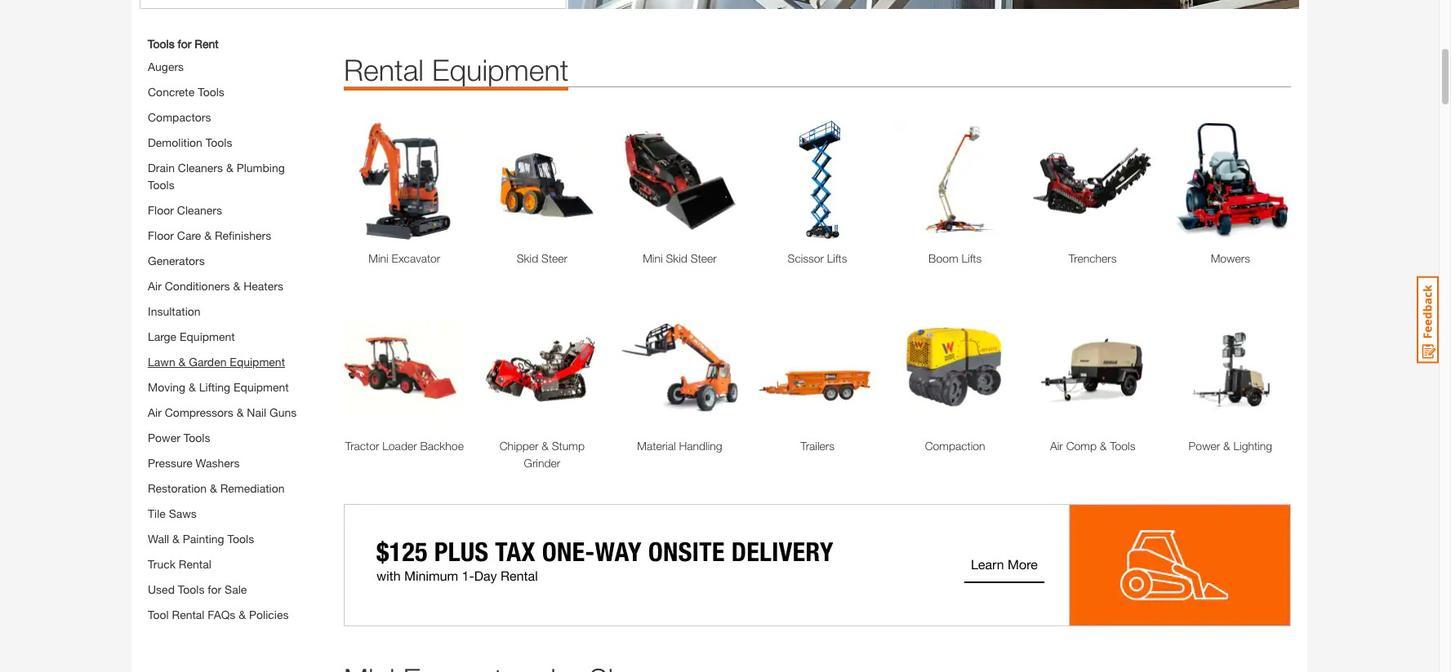 Task type: vqa. For each thing, say whether or not it's contained in the screenshot.
THE DRAIN CLEANERS & PLUMBING TOOLS
yes



Task type: describe. For each thing, give the bounding box(es) containing it.
power & lighting image
[[1170, 308, 1291, 429]]

large
[[148, 330, 177, 344]]

remediation
[[220, 482, 285, 496]]

air comp & tools
[[1050, 439, 1136, 453]]

air conditioners & heaters link
[[148, 280, 283, 294]]

truck
[[148, 558, 176, 572]]

insultation
[[148, 305, 201, 319]]

trailers link
[[757, 437, 878, 455]]

power & lighting link
[[1170, 437, 1291, 455]]

tractor loader image
[[344, 308, 465, 429]]

material handling
[[637, 439, 722, 453]]

mini excavator image
[[344, 120, 465, 242]]

compactors
[[148, 111, 211, 124]]

tools up the augers 'link'
[[148, 37, 174, 51]]

mini skid steer link
[[619, 250, 740, 267]]

scissor lifts image
[[757, 120, 878, 242]]

& inside chipper & stump grinder
[[542, 439, 549, 453]]

& left nail
[[237, 406, 244, 420]]

used
[[148, 583, 175, 597]]

boom lifts link
[[894, 250, 1016, 267]]

tool rental faqs & policies link
[[148, 609, 289, 623]]

floor for floor care & refinishers
[[148, 229, 174, 243]]

garden
[[189, 356, 227, 369]]

compaction image
[[894, 308, 1016, 429]]

0 vertical spatial rental
[[344, 53, 424, 88]]

painting
[[183, 533, 224, 547]]

excavator
[[392, 252, 440, 265]]

& inside drain cleaners & plumbing tools
[[226, 161, 233, 175]]

mini excavator link
[[344, 250, 465, 267]]

compactors link
[[148, 111, 211, 124]]

compaction link
[[894, 437, 1016, 455]]

power tools link
[[148, 432, 210, 445]]

0 vertical spatial for
[[178, 37, 191, 51]]

power for power tools
[[148, 432, 180, 445]]

plumbing
[[237, 161, 285, 175]]

wall & painting tools
[[148, 533, 254, 547]]

chipper
[[500, 439, 539, 453]]

tractor
[[345, 439, 379, 453]]

tools for rent
[[148, 37, 219, 51]]

feedback link image
[[1417, 276, 1439, 364]]

tool
[[148, 609, 169, 623]]

tractor loader backhoe
[[345, 439, 464, 453]]

mini for mini skid steer
[[643, 252, 663, 265]]

scissor lifts
[[788, 252, 847, 265]]

$125 plus banner image
[[344, 504, 1291, 627]]

scissor
[[788, 252, 824, 265]]

stump
[[552, 439, 585, 453]]

floor cleaners
[[148, 204, 222, 218]]

concrete tools link
[[148, 85, 224, 99]]

& right lawn
[[179, 356, 186, 369]]

power tools
[[148, 432, 210, 445]]

rental equipment
[[344, 53, 569, 88]]

air comp & tools link
[[1032, 437, 1154, 455]]

drain cleaners & plumbing tools
[[148, 161, 285, 192]]

pressure
[[148, 457, 193, 471]]

saws
[[169, 508, 197, 521]]

loader
[[382, 439, 417, 453]]

tools right the comp
[[1110, 439, 1136, 453]]

tile saws
[[148, 508, 197, 521]]

guns
[[270, 406, 297, 420]]

trailers
[[800, 439, 835, 453]]

compressors
[[165, 406, 233, 420]]

refinishers
[[215, 229, 271, 243]]

mowers link
[[1170, 250, 1291, 267]]

demolition tools link
[[148, 136, 232, 150]]

mini skid steer
[[643, 252, 717, 265]]

air for air comp & tools
[[1050, 439, 1063, 453]]

mowers
[[1211, 252, 1250, 265]]

care
[[177, 229, 201, 243]]

augers
[[148, 60, 184, 74]]

comp
[[1066, 439, 1097, 453]]

grinder
[[524, 456, 560, 470]]

demolition tools
[[148, 136, 232, 150]]

2 skid from the left
[[666, 252, 688, 265]]

backhoe
[[420, 439, 464, 453]]

power & lighting
[[1189, 439, 1272, 453]]

air for air compressors & nail guns
[[148, 406, 162, 420]]

air conditioners & heaters
[[148, 280, 283, 294]]

tile saws link
[[148, 508, 197, 521]]

cleaners for floor
[[177, 204, 222, 218]]

wall
[[148, 533, 169, 547]]

concrete
[[148, 85, 195, 99]]

air comp & tools image
[[1032, 308, 1154, 429]]

& left lifting
[[189, 381, 196, 395]]

floor care & refinishers
[[148, 229, 271, 243]]

tools down compressors
[[184, 432, 210, 445]]

lifts for boom lifts
[[962, 252, 982, 265]]

drain cleaners & plumbing tools link
[[148, 161, 285, 192]]

material
[[637, 439, 676, 453]]

& down washers
[[210, 482, 217, 496]]

air compressors & nail guns link
[[148, 406, 297, 420]]

1 skid from the left
[[517, 252, 538, 265]]

restoration & remediation
[[148, 482, 285, 496]]

tractor loader backhoe link
[[344, 437, 465, 455]]

2 steer from the left
[[691, 252, 717, 265]]

large equipment
[[148, 330, 235, 344]]



Task type: locate. For each thing, give the bounding box(es) containing it.
cleaners down demolition tools
[[178, 161, 223, 175]]

1 vertical spatial for
[[208, 583, 221, 597]]

tools
[[148, 37, 174, 51], [198, 85, 224, 99], [206, 136, 232, 150], [148, 178, 174, 192], [184, 432, 210, 445], [1110, 439, 1136, 453], [227, 533, 254, 547], [178, 583, 205, 597]]

1 lifts from the left
[[827, 252, 847, 265]]

air for air conditioners & heaters
[[148, 280, 162, 294]]

truck rental link
[[148, 558, 211, 572]]

lawn
[[148, 356, 175, 369]]

power
[[148, 432, 180, 445], [1189, 439, 1220, 453]]

moving & lifting equipment link
[[148, 381, 289, 395]]

restoration
[[148, 482, 207, 496]]

1 vertical spatial floor
[[148, 229, 174, 243]]

chipper image
[[481, 308, 603, 429]]

0 horizontal spatial power
[[148, 432, 180, 445]]

1 horizontal spatial for
[[208, 583, 221, 597]]

tools down truck rental
[[178, 583, 205, 597]]

generators
[[148, 254, 205, 268]]

0 horizontal spatial mini
[[369, 252, 388, 265]]

1 horizontal spatial lifts
[[962, 252, 982, 265]]

for left rent
[[178, 37, 191, 51]]

tools right concrete
[[198, 85, 224, 99]]

cleaners
[[178, 161, 223, 175], [177, 204, 222, 218]]

skid
[[517, 252, 538, 265], [666, 252, 688, 265]]

0 vertical spatial air
[[148, 280, 162, 294]]

trenchers link
[[1032, 250, 1154, 267]]

augers link
[[148, 60, 184, 74]]

floor left care
[[148, 229, 174, 243]]

rent
[[195, 37, 219, 51]]

floor cleaners link
[[148, 204, 222, 218]]

conditioners
[[165, 280, 230, 294]]

& left heaters
[[233, 280, 240, 294]]

heaters
[[244, 280, 283, 294]]

tools inside drain cleaners & plumbing tools
[[148, 178, 174, 192]]

used tools for sale link
[[148, 583, 247, 597]]

scissor lifts link
[[757, 250, 878, 267]]

insultation link
[[148, 305, 201, 319]]

air up insultation link
[[148, 280, 162, 294]]

skid down mini skid steer 'image'
[[666, 252, 688, 265]]

2 lifts from the left
[[962, 252, 982, 265]]

demolition
[[148, 136, 202, 150]]

1 horizontal spatial mini
[[643, 252, 663, 265]]

1 vertical spatial cleaners
[[177, 204, 222, 218]]

cleaners up floor care & refinishers link on the left top
[[177, 204, 222, 218]]

& right the comp
[[1100, 439, 1107, 453]]

1 floor from the top
[[148, 204, 174, 218]]

trenchers image
[[1032, 120, 1154, 242]]

lifting
[[199, 381, 230, 395]]

1 vertical spatial air
[[148, 406, 162, 420]]

rental for tool rental faqs & policies
[[172, 609, 205, 623]]

steer down mini skid steer 'image'
[[691, 252, 717, 265]]

rental for truck rental
[[179, 558, 211, 572]]

& right faqs
[[239, 609, 246, 623]]

0 vertical spatial cleaners
[[178, 161, 223, 175]]

0 horizontal spatial for
[[178, 37, 191, 51]]

floor
[[148, 204, 174, 218], [148, 229, 174, 243]]

& right the wall
[[172, 533, 180, 547]]

boom
[[929, 252, 958, 265]]

1 steer from the left
[[541, 252, 568, 265]]

tools up drain cleaners & plumbing tools
[[206, 136, 232, 150]]

moving & lifting equipment
[[148, 381, 289, 395]]

0 vertical spatial floor
[[148, 204, 174, 218]]

0 horizontal spatial skid
[[517, 252, 538, 265]]

lighting
[[1234, 439, 1272, 453]]

1 horizontal spatial skid
[[666, 252, 688, 265]]

chipper & stump grinder link
[[481, 437, 603, 472]]

trailers image
[[757, 308, 878, 429]]

0 horizontal spatial steer
[[541, 252, 568, 265]]

lifts right boom
[[962, 252, 982, 265]]

floor care & refinishers link
[[148, 229, 271, 243]]

concrete tools
[[148, 85, 224, 99]]

pressure washers
[[148, 457, 240, 471]]

boom lifts image
[[894, 120, 1016, 242]]

cleaners inside drain cleaners & plumbing tools
[[178, 161, 223, 175]]

lawn & garden equipment link
[[148, 356, 285, 369]]

rental
[[344, 53, 424, 88], [179, 558, 211, 572], [172, 609, 205, 623]]

pressure washers link
[[148, 457, 240, 471]]

tools right painting
[[227, 533, 254, 547]]

tool rental faqs & policies
[[148, 609, 289, 623]]

1 vertical spatial rental
[[179, 558, 211, 572]]

washers
[[196, 457, 240, 471]]

restoration & remediation link
[[148, 482, 285, 496]]

skid down the skid steer image
[[517, 252, 538, 265]]

& up the grinder
[[542, 439, 549, 453]]

mini excavator
[[369, 252, 440, 265]]

air left the comp
[[1050, 439, 1063, 453]]

floor down drain
[[148, 204, 174, 218]]

skid steer image
[[481, 120, 603, 242]]

drain
[[148, 161, 175, 175]]

2 mini from the left
[[643, 252, 663, 265]]

policies
[[249, 609, 289, 623]]

mini for mini excavator
[[369, 252, 388, 265]]

faqs
[[208, 609, 235, 623]]

power up pressure
[[148, 432, 180, 445]]

mowers image
[[1170, 120, 1291, 242]]

air
[[148, 280, 162, 294], [148, 406, 162, 420], [1050, 439, 1063, 453]]

1 mini from the left
[[369, 252, 388, 265]]

steer down the skid steer image
[[541, 252, 568, 265]]

air down moving
[[148, 406, 162, 420]]

equipment
[[432, 53, 569, 88], [180, 330, 235, 344], [230, 356, 285, 369], [234, 381, 289, 395]]

& left plumbing
[[226, 161, 233, 175]]

cleaners for drain
[[178, 161, 223, 175]]

power left 'lighting'
[[1189, 439, 1220, 453]]

skid steer
[[517, 252, 568, 265]]

nail
[[247, 406, 266, 420]]

mini skid steer image
[[619, 120, 740, 242]]

large equipment link
[[148, 330, 235, 344]]

2 floor from the top
[[148, 229, 174, 243]]

lawn & garden equipment
[[148, 356, 285, 369]]

1 horizontal spatial steer
[[691, 252, 717, 265]]

used tools for sale
[[148, 583, 247, 597]]

floor for floor cleaners
[[148, 204, 174, 218]]

lifts
[[827, 252, 847, 265], [962, 252, 982, 265]]

chipper & stump grinder
[[500, 439, 585, 470]]

tile
[[148, 508, 166, 521]]

trenchers
[[1069, 252, 1117, 265]]

0 horizontal spatial lifts
[[827, 252, 847, 265]]

skid steer link
[[481, 250, 603, 267]]

mini
[[369, 252, 388, 265], [643, 252, 663, 265]]

generators link
[[148, 254, 205, 268]]

2 vertical spatial rental
[[172, 609, 205, 623]]

material handling image
[[619, 308, 740, 429]]

moving
[[148, 381, 186, 395]]

power for power & lighting
[[1189, 439, 1220, 453]]

&
[[226, 161, 233, 175], [204, 229, 212, 243], [233, 280, 240, 294], [179, 356, 186, 369], [189, 381, 196, 395], [237, 406, 244, 420], [542, 439, 549, 453], [1100, 439, 1107, 453], [1223, 439, 1230, 453], [210, 482, 217, 496], [172, 533, 180, 547], [239, 609, 246, 623]]

& left 'lighting'
[[1223, 439, 1230, 453]]

compaction
[[925, 439, 985, 453]]

wall & painting tools link
[[148, 533, 254, 547]]

air compressors & nail guns
[[148, 406, 297, 420]]

tools down drain
[[148, 178, 174, 192]]

the indoor tools you need to get the job done - rent now image
[[140, 0, 1299, 9]]

1 horizontal spatial power
[[1189, 439, 1220, 453]]

for left sale
[[208, 583, 221, 597]]

lifts right scissor
[[827, 252, 847, 265]]

2 vertical spatial air
[[1050, 439, 1063, 453]]

& right care
[[204, 229, 212, 243]]

sale
[[225, 583, 247, 597]]

lifts for scissor lifts
[[827, 252, 847, 265]]



